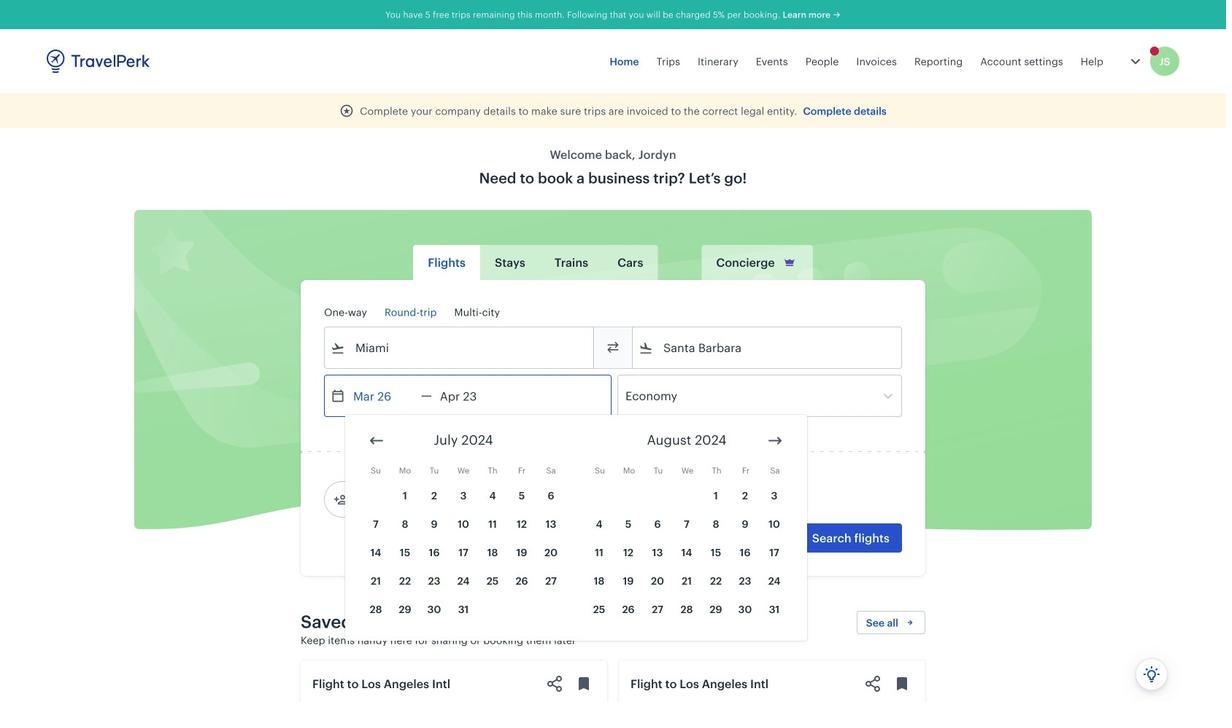 Task type: locate. For each thing, give the bounding box(es) containing it.
From search field
[[345, 336, 574, 360]]

Depart text field
[[345, 376, 421, 417]]

To search field
[[653, 336, 882, 360]]

move backward to switch to the previous month. image
[[368, 432, 385, 450]]

Add first traveler search field
[[348, 488, 500, 512]]

move forward to switch to the next month. image
[[766, 432, 784, 450]]



Task type: describe. For each thing, give the bounding box(es) containing it.
Return text field
[[432, 376, 508, 417]]

calendar application
[[345, 415, 1226, 642]]



Task type: vqa. For each thing, say whether or not it's contained in the screenshot.
Add traveler search field
no



